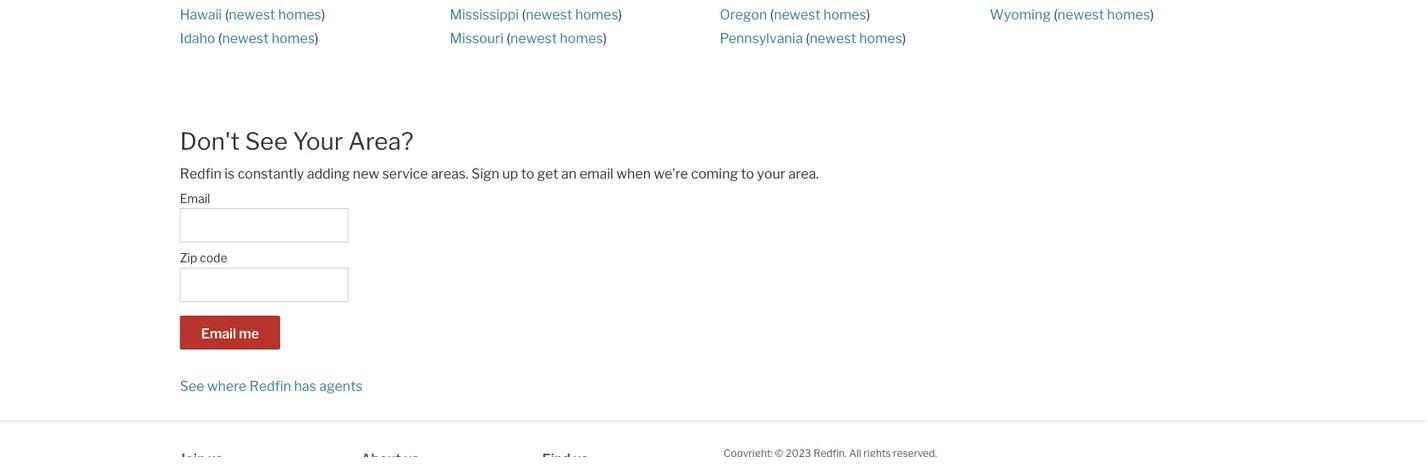 Task type: locate. For each thing, give the bounding box(es) containing it.
newest homes link for pennsylvania
[[810, 30, 902, 47]]

hawaii link
[[180, 6, 222, 23]]

email left me
[[201, 325, 236, 341]]

areas.
[[431, 165, 468, 182]]

see where redfin has agents
[[180, 377, 363, 394]]

newest up pennsylvania
[[774, 6, 820, 23]]

to
[[521, 165, 534, 182], [741, 165, 754, 182]]

0 horizontal spatial redfin
[[180, 165, 222, 182]]

1 to from the left
[[521, 165, 534, 182]]

where
[[207, 377, 247, 394]]

see
[[245, 127, 288, 155], [180, 377, 204, 394]]

0 horizontal spatial see
[[180, 377, 204, 394]]

1 vertical spatial redfin
[[250, 377, 291, 394]]

to right up on the left top of the page
[[521, 165, 534, 182]]

me
[[239, 325, 259, 341]]

idaho
[[180, 30, 215, 47]]

see up constantly
[[245, 127, 288, 155]]

wyoming link
[[990, 6, 1051, 23]]

newest homes link
[[229, 6, 321, 23], [526, 6, 618, 23], [774, 6, 866, 23], [1058, 6, 1150, 23], [222, 30, 315, 47], [510, 30, 603, 47], [810, 30, 902, 47]]

newest homes link for wyoming
[[1058, 6, 1150, 23]]

see left where
[[180, 377, 204, 394]]

homes
[[278, 6, 321, 23], [575, 6, 618, 23], [823, 6, 866, 23], [1107, 6, 1150, 23], [272, 30, 315, 47], [560, 30, 603, 47], [859, 30, 902, 47]]

code
[[200, 251, 227, 265]]

email for email me
[[201, 325, 236, 341]]

email
[[579, 165, 613, 182]]

1 vertical spatial see
[[180, 377, 204, 394]]

0 vertical spatial see
[[245, 127, 288, 155]]

newest right the "hawaii" link
[[229, 6, 275, 23]]

email me
[[201, 325, 259, 341]]

1 horizontal spatial see
[[245, 127, 288, 155]]

newest
[[229, 6, 275, 23], [526, 6, 572, 23], [774, 6, 820, 23], [1058, 6, 1104, 23], [222, 30, 269, 47], [510, 30, 557, 47], [810, 30, 856, 47]]

has
[[294, 377, 316, 394]]

redfin left has
[[250, 377, 291, 394]]

redfin left "is"
[[180, 165, 222, 182]]

email inside button
[[201, 325, 236, 341]]

missouri
[[450, 30, 504, 47]]

we're
[[654, 165, 688, 182]]

newest homes link for missouri
[[510, 30, 603, 47]]

(
[[225, 6, 229, 23], [522, 6, 526, 23], [770, 6, 774, 23], [1054, 6, 1058, 23], [218, 30, 222, 47], [506, 30, 510, 47], [806, 30, 810, 47]]

zip code
[[180, 251, 227, 265]]

( right 'wyoming'
[[1054, 6, 1058, 23]]

to left your
[[741, 165, 754, 182]]

new
[[353, 165, 379, 182]]

zip code. required field. element
[[180, 242, 340, 268]]

newest right idaho link
[[222, 30, 269, 47]]

1 vertical spatial email
[[201, 325, 236, 341]]

)
[[321, 6, 325, 23], [618, 6, 622, 23], [866, 6, 870, 23], [1150, 6, 1154, 23], [315, 30, 319, 47], [603, 30, 607, 47], [902, 30, 906, 47]]

pennsylvania
[[720, 30, 803, 47]]

email down don't
[[180, 191, 210, 206]]

agents
[[319, 377, 363, 394]]

don't see your area?
[[180, 127, 413, 155]]

wyoming
[[990, 6, 1051, 23]]

your
[[293, 127, 343, 155]]

your
[[757, 165, 785, 182]]

an
[[561, 165, 577, 182]]

( up pennsylvania link
[[770, 6, 774, 23]]

email
[[180, 191, 210, 206], [201, 325, 236, 341]]

mississippi ( newest homes ) missouri ( newest homes )
[[450, 6, 622, 47]]

wyoming ( newest homes )
[[990, 6, 1154, 23]]

redfin
[[180, 165, 222, 182], [250, 377, 291, 394]]

0 vertical spatial email
[[180, 191, 210, 206]]

1 horizontal spatial to
[[741, 165, 754, 182]]

don't
[[180, 127, 240, 155]]

0 horizontal spatial to
[[521, 165, 534, 182]]



Task type: vqa. For each thing, say whether or not it's contained in the screenshot.
Hawaii LINK at the left top of the page
yes



Task type: describe. For each thing, give the bounding box(es) containing it.
2 to from the left
[[741, 165, 754, 182]]

constantly
[[238, 165, 304, 182]]

zip
[[180, 251, 197, 265]]

missouri link
[[450, 30, 504, 47]]

is
[[224, 165, 235, 182]]

see where redfin has agents link
[[180, 377, 363, 394]]

coming
[[691, 165, 738, 182]]

hawaii
[[180, 6, 222, 23]]

1 horizontal spatial redfin
[[250, 377, 291, 394]]

0 vertical spatial redfin
[[180, 165, 222, 182]]

newest homes link for idaho
[[222, 30, 315, 47]]

( right "missouri" link
[[506, 30, 510, 47]]

hawaii ( newest homes ) idaho ( newest homes )
[[180, 6, 325, 47]]

redfin is constantly adding new service areas. sign up to get an email when we're coming to your area.
[[180, 165, 819, 182]]

get
[[537, 165, 558, 182]]

idaho link
[[180, 30, 215, 47]]

newest homes link for oregon
[[774, 6, 866, 23]]

oregon ( newest homes ) pennsylvania ( newest homes )
[[720, 6, 906, 47]]

newest homes link for mississippi
[[526, 6, 618, 23]]

area.
[[788, 165, 819, 182]]

newest down the mississippi
[[510, 30, 557, 47]]

newest right 'wyoming'
[[1058, 6, 1104, 23]]

area?
[[348, 127, 413, 155]]

newest right the mississippi
[[526, 6, 572, 23]]

mississippi link
[[450, 6, 519, 23]]

email me button
[[180, 316, 280, 350]]

mississippi
[[450, 6, 519, 23]]

pennsylvania link
[[720, 30, 803, 47]]

service
[[382, 165, 428, 182]]

sign
[[471, 165, 499, 182]]

email. required field. element
[[180, 183, 340, 208]]

oregon
[[720, 6, 767, 23]]

email for email
[[180, 191, 210, 206]]

( right idaho link
[[218, 30, 222, 47]]

newest right pennsylvania link
[[810, 30, 856, 47]]

up
[[502, 165, 518, 182]]

oregon link
[[720, 6, 767, 23]]

( right pennsylvania
[[806, 30, 810, 47]]

adding
[[307, 165, 350, 182]]

newest homes link for hawaii
[[229, 6, 321, 23]]

when
[[616, 165, 651, 182]]

( right the mississippi
[[522, 6, 526, 23]]

( right 'hawaii'
[[225, 6, 229, 23]]



